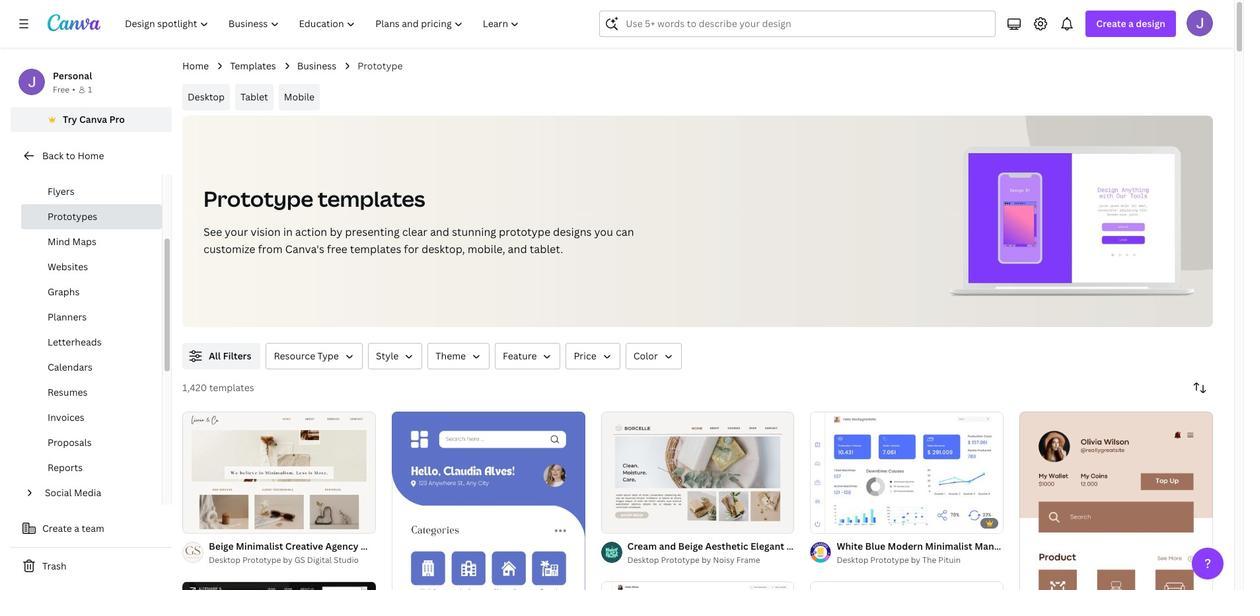Task type: locate. For each thing, give the bounding box(es) containing it.
try canva pro
[[63, 113, 125, 126]]

templates up presenting
[[318, 184, 426, 213]]

1 vertical spatial a
[[74, 522, 79, 535]]

home
[[182, 60, 209, 72], [78, 149, 104, 162]]

free
[[53, 84, 70, 95]]

style
[[376, 350, 399, 362]]

a inside button
[[74, 522, 79, 535]]

create inside dropdown button
[[1097, 17, 1127, 30]]

0 vertical spatial home
[[182, 60, 209, 72]]

by
[[330, 225, 343, 239], [283, 555, 293, 566], [702, 555, 712, 566], [912, 555, 921, 566]]

desktop prototype by noisy frame link
[[628, 554, 795, 568]]

resource type button
[[266, 343, 363, 370]]

templates for 1,420 templates
[[209, 381, 254, 394]]

graphs
[[48, 286, 80, 298]]

back to home
[[42, 149, 104, 162]]

1 vertical spatial templates
[[350, 242, 402, 257]]

0 vertical spatial templates
[[318, 184, 426, 213]]

jacob simon image
[[1187, 10, 1214, 36]]

creative
[[286, 540, 323, 553]]

templates
[[230, 60, 276, 72]]

flyers link
[[21, 179, 162, 204]]

type
[[318, 350, 339, 362]]

by inside the "see your vision in action by presenting clear and stunning prototype designs you can customize from canva's free templates for desktop, mobile, and tablet."
[[330, 225, 343, 239]]

0 vertical spatial and
[[430, 225, 450, 239]]

1
[[88, 84, 92, 95], [611, 519, 615, 528]]

price
[[574, 350, 597, 362]]

blue clean modern hotel booking mobile prototype image
[[392, 412, 586, 590]]

1 vertical spatial create
[[42, 522, 72, 535]]

calendars link
[[21, 355, 162, 380]]

0 vertical spatial 1
[[88, 84, 92, 95]]

templates down all filters
[[209, 381, 254, 394]]

of
[[616, 519, 626, 528]]

canva's
[[285, 242, 325, 257]]

5
[[628, 519, 633, 528]]

a for design
[[1129, 17, 1135, 30]]

action
[[295, 225, 327, 239]]

a
[[1129, 17, 1135, 30], [74, 522, 79, 535]]

desktop
[[188, 91, 225, 103], [399, 540, 437, 553], [209, 555, 241, 566], [628, 555, 660, 566], [837, 555, 869, 566]]

create left design
[[1097, 17, 1127, 30]]

1 vertical spatial 1
[[611, 519, 615, 528]]

by left the
[[912, 555, 921, 566]]

business
[[297, 60, 337, 72], [48, 160, 87, 173]]

prototype templates
[[204, 184, 426, 213]]

0 vertical spatial create
[[1097, 17, 1127, 30]]

1 left of
[[611, 519, 615, 528]]

desktop right website
[[399, 540, 437, 553]]

create inside button
[[42, 522, 72, 535]]

pro
[[109, 113, 125, 126]]

by up free
[[330, 225, 343, 239]]

and down prototype
[[508, 242, 527, 257]]

by left noisy
[[702, 555, 712, 566]]

business for business
[[297, 60, 337, 72]]

0 horizontal spatial 1
[[88, 84, 92, 95]]

0 vertical spatial business
[[297, 60, 337, 72]]

cream and beige aesthetic elegant online portfolio shop desktop prototype image
[[601, 412, 795, 533]]

1 horizontal spatial a
[[1129, 17, 1135, 30]]

beige minimalist creative agency website desktop prototype image
[[182, 412, 376, 533]]

1 horizontal spatial 1
[[611, 519, 615, 528]]

desktop for desktop prototype by noisy frame
[[628, 555, 660, 566]]

1 horizontal spatial create
[[1097, 17, 1127, 30]]

planners
[[48, 311, 87, 323]]

1 horizontal spatial business
[[297, 60, 337, 72]]

free •
[[53, 84, 75, 95]]

create down social
[[42, 522, 72, 535]]

black and white modern minimalist creative portfolio about us page website design prototype image
[[182, 583, 376, 590]]

digital
[[307, 555, 332, 566]]

a left design
[[1129, 17, 1135, 30]]

0 horizontal spatial create
[[42, 522, 72, 535]]

in
[[283, 225, 293, 239]]

0 horizontal spatial a
[[74, 522, 79, 535]]

letterheads link
[[21, 330, 162, 355]]

clear
[[402, 225, 428, 239]]

desktop prototype by the pituin
[[837, 555, 961, 566]]

by left gs
[[283, 555, 293, 566]]

desktop prototype by noisy frame
[[628, 555, 761, 566]]

planners link
[[21, 305, 162, 330]]

and up "desktop,"
[[430, 225, 450, 239]]

maps
[[72, 235, 96, 248]]

cards
[[89, 160, 115, 173]]

1,420
[[182, 381, 207, 394]]

mind maps
[[48, 235, 96, 248]]

personal
[[53, 69, 92, 82]]

1 vertical spatial business
[[48, 160, 87, 173]]

1 horizontal spatial home
[[182, 60, 209, 72]]

1 horizontal spatial and
[[508, 242, 527, 257]]

Sort by button
[[1187, 375, 1214, 401]]

0 horizontal spatial business
[[48, 160, 87, 173]]

invoices link
[[21, 405, 162, 430]]

prototype templates image
[[932, 116, 1214, 327], [969, 153, 1176, 283]]

social media
[[45, 487, 101, 499]]

desktop down the home link
[[188, 91, 225, 103]]

you
[[595, 225, 614, 239]]

presenting
[[345, 225, 400, 239]]

see
[[204, 225, 222, 239]]

resumes link
[[21, 380, 162, 405]]

price button
[[566, 343, 621, 370]]

a inside dropdown button
[[1129, 17, 1135, 30]]

a left team
[[74, 522, 79, 535]]

2 vertical spatial templates
[[209, 381, 254, 394]]

templates
[[318, 184, 426, 213], [350, 242, 402, 257], [209, 381, 254, 394]]

feature
[[503, 350, 537, 362]]

create a design
[[1097, 17, 1166, 30]]

None search field
[[600, 11, 997, 37]]

0 vertical spatial a
[[1129, 17, 1135, 30]]

and
[[430, 225, 450, 239], [508, 242, 527, 257]]

websites
[[48, 260, 88, 273]]

calendars
[[48, 361, 93, 374]]

desktop down 5
[[628, 555, 660, 566]]

designs
[[553, 225, 592, 239]]

desktop down beige
[[209, 555, 241, 566]]

minimalist
[[236, 540, 283, 553]]

0 horizontal spatial home
[[78, 149, 104, 162]]

stunning
[[452, 225, 497, 239]]

by inside 'desktop prototype by the pituin' link
[[912, 555, 921, 566]]

to
[[66, 149, 75, 162]]

desktop up black and white minimalist interior company desktop prototype image
[[837, 555, 869, 566]]

tablet.
[[530, 242, 564, 257]]

top level navigation element
[[116, 11, 531, 37]]

1 right •
[[88, 84, 92, 95]]

agency
[[326, 540, 359, 553]]

create for create a design
[[1097, 17, 1127, 30]]

business cards link
[[21, 154, 162, 179]]

create a design button
[[1087, 11, 1177, 37]]

website
[[361, 540, 397, 553]]

templates down presenting
[[350, 242, 402, 257]]

resource
[[274, 350, 315, 362]]

the
[[923, 555, 937, 566]]

vision
[[251, 225, 281, 239]]

social media link
[[40, 481, 154, 506]]

desktop,
[[422, 242, 465, 257]]



Task type: vqa. For each thing, say whether or not it's contained in the screenshot.
Theme at the left of the page
yes



Task type: describe. For each thing, give the bounding box(es) containing it.
flyers
[[48, 185, 74, 198]]

all filters
[[209, 350, 252, 362]]

social
[[45, 487, 72, 499]]

mind
[[48, 235, 70, 248]]

1 of 5
[[611, 519, 633, 528]]

reports
[[48, 461, 83, 474]]

back to home link
[[11, 143, 172, 169]]

tablet link
[[235, 84, 274, 110]]

desktop link
[[182, 84, 230, 110]]

desktop for desktop
[[188, 91, 225, 103]]

theme
[[436, 350, 466, 362]]

trash link
[[11, 553, 172, 580]]

gs
[[295, 555, 305, 566]]

grey and purple modern business dashboard app desktop prototype image
[[601, 583, 795, 590]]

resource type
[[274, 350, 339, 362]]

create for create a team
[[42, 522, 72, 535]]

canva
[[79, 113, 107, 126]]

mobile link
[[279, 84, 320, 110]]

team
[[82, 522, 104, 535]]

studio
[[334, 555, 359, 566]]

Search search field
[[626, 11, 988, 36]]

frame
[[737, 555, 761, 566]]

templates link
[[230, 59, 276, 73]]

desktop for desktop prototype by the pituin
[[837, 555, 869, 566]]

1,420 templates
[[182, 381, 254, 394]]

all filters button
[[182, 343, 261, 370]]

1 vertical spatial and
[[508, 242, 527, 257]]

noisy
[[714, 555, 735, 566]]

resumes
[[48, 386, 88, 399]]

from
[[258, 242, 283, 257]]

mind maps link
[[21, 229, 162, 255]]

media
[[74, 487, 101, 499]]

color
[[634, 350, 658, 362]]

graphs link
[[21, 280, 162, 305]]

feature button
[[495, 343, 561, 370]]

all
[[209, 350, 221, 362]]

beige minimalist creative agency website desktop prototype desktop prototype by gs digital studio
[[209, 540, 485, 566]]

a for team
[[74, 522, 79, 535]]

back
[[42, 149, 64, 162]]

letterheads
[[48, 336, 102, 348]]

beige
[[209, 540, 234, 553]]

tablet
[[241, 91, 268, 103]]

prototype
[[499, 225, 551, 239]]

beige and brown minimalist online shop menu furniture mobile prototype image
[[1020, 412, 1214, 590]]

create a team button
[[11, 516, 172, 542]]

color button
[[626, 343, 682, 370]]

try
[[63, 113, 77, 126]]

business for business cards
[[48, 160, 87, 173]]

theme button
[[428, 343, 490, 370]]

beige minimalist creative agency website desktop prototype link
[[209, 540, 485, 554]]

1 for 1
[[88, 84, 92, 95]]

proposals
[[48, 436, 92, 449]]

your
[[225, 225, 248, 239]]

proposals link
[[21, 430, 162, 456]]

by inside beige minimalist creative agency website desktop prototype desktop prototype by gs digital studio
[[283, 555, 293, 566]]

business link
[[297, 59, 337, 73]]

•
[[72, 84, 75, 95]]

1 vertical spatial home
[[78, 149, 104, 162]]

try canva pro button
[[11, 107, 172, 132]]

reports link
[[21, 456, 162, 481]]

websites link
[[21, 255, 162, 280]]

mobile,
[[468, 242, 506, 257]]

templates for prototype templates
[[318, 184, 426, 213]]

0 horizontal spatial and
[[430, 225, 450, 239]]

see your vision in action by presenting clear and stunning prototype designs you can customize from canva's free templates for desktop, mobile, and tablet.
[[204, 225, 635, 257]]

by inside "desktop prototype by noisy frame" link
[[702, 555, 712, 566]]

customize
[[204, 242, 256, 257]]

style button
[[368, 343, 423, 370]]

for
[[404, 242, 419, 257]]

templates inside the "see your vision in action by presenting clear and stunning prototype designs you can customize from canva's free templates for desktop, mobile, and tablet."
[[350, 242, 402, 257]]

create a team
[[42, 522, 104, 535]]

design
[[1137, 17, 1166, 30]]

white blue modern minimalist manufacture production dashboard website desktop prototype image
[[811, 412, 1004, 533]]

black and white minimalist interior company desktop prototype image
[[811, 583, 1004, 590]]

1 for 1 of 5
[[611, 519, 615, 528]]

free
[[327, 242, 348, 257]]

home link
[[182, 59, 209, 73]]

desktop prototype by the pituin link
[[837, 554, 1004, 568]]

desktop prototype by gs digital studio link
[[209, 554, 376, 568]]

1 of 5 link
[[601, 412, 795, 534]]

filters
[[223, 350, 252, 362]]

business cards
[[48, 160, 115, 173]]



